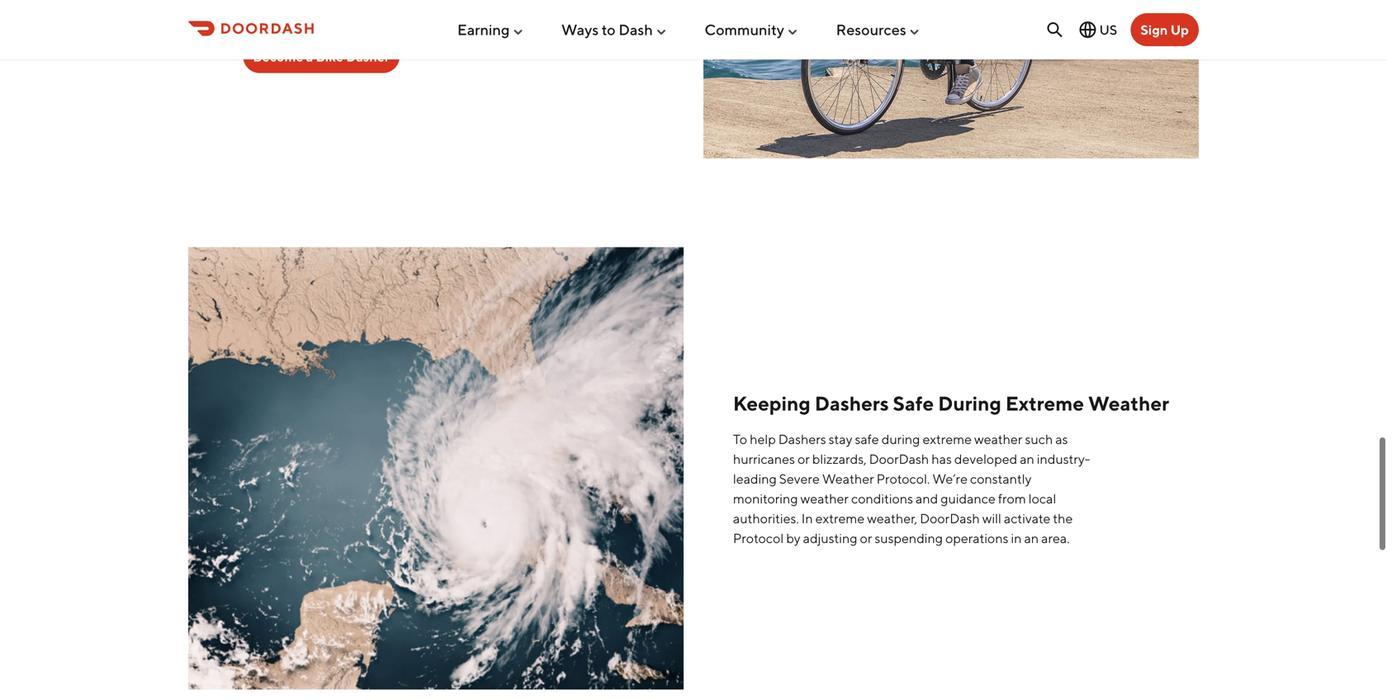 Task type: describe. For each thing, give the bounding box(es) containing it.
leading
[[733, 471, 777, 487]]

become a bike dasher
[[253, 49, 390, 64]]

the
[[1053, 511, 1073, 527]]

activate
[[1004, 511, 1051, 527]]

protocol
[[733, 531, 784, 546]]

area.
[[1041, 531, 1070, 546]]

24/7 chat and phone support
[[270, 9, 440, 25]]

dx spotlight hiro4 image
[[704, 0, 1199, 158]]

ways
[[561, 21, 599, 39]]

keeping dashers safe during extreme weather
[[733, 392, 1169, 416]]

help
[[750, 432, 776, 447]]

will
[[983, 511, 1002, 527]]

hurricanes
[[733, 451, 795, 467]]

developed
[[955, 451, 1018, 467]]

authorities.
[[733, 511, 799, 527]]

up
[[1171, 22, 1189, 38]]

1 vertical spatial doordash
[[920, 511, 980, 527]]

support
[[394, 9, 440, 25]]

local
[[1029, 491, 1056, 507]]

to help dashers stay safe during extreme weather such as hurricanes or blizzards, doordash has developed an industry- leading severe weather protocol. we're constantly monitoring weather conditions and guidance from local authorities. in extreme weather, doordash will activate the protocol by adjusting or suspending operations in an area.
[[733, 432, 1091, 546]]

globe line image
[[1078, 20, 1098, 40]]

conditions
[[851, 491, 913, 507]]

to
[[602, 21, 616, 39]]

1 vertical spatial an
[[1024, 531, 1039, 546]]

ways to dash
[[561, 21, 653, 39]]

dashers inside to help dashers stay safe during extreme weather such as hurricanes or blizzards, doordash has developed an industry- leading severe weather protocol. we're constantly monitoring weather conditions and guidance from local authorities. in extreme weather, doordash will activate the protocol by adjusting or suspending operations in an area.
[[779, 432, 826, 447]]

during
[[938, 392, 1002, 416]]

sign up
[[1141, 22, 1189, 38]]

during
[[882, 432, 920, 447]]

dash
[[619, 21, 653, 39]]

suspending
[[875, 531, 943, 546]]

and inside to help dashers stay safe during extreme weather such as hurricanes or blizzards, doordash has developed an industry- leading severe weather protocol. we're constantly monitoring weather conditions and guidance from local authorities. in extreme weather, doordash will activate the protocol by adjusting or suspending operations in an area.
[[916, 491, 938, 507]]

a
[[306, 49, 313, 64]]

0 vertical spatial doordash
[[869, 451, 929, 467]]

such
[[1025, 432, 1053, 447]]

constantly
[[970, 471, 1032, 487]]

safe
[[893, 392, 934, 416]]

chat
[[299, 9, 326, 25]]

1 horizontal spatial weather
[[974, 432, 1023, 447]]

dasher
[[346, 49, 390, 64]]



Task type: vqa. For each thing, say whether or not it's contained in the screenshot.
area.
yes



Task type: locate. For each thing, give the bounding box(es) containing it.
doordash down guidance at right bottom
[[920, 511, 980, 527]]

extreme
[[923, 432, 972, 447], [816, 511, 865, 527]]

as
[[1056, 432, 1068, 447]]

industry-
[[1037, 451, 1091, 467]]

stay
[[829, 432, 853, 447]]

an
[[1020, 451, 1035, 467], [1024, 531, 1039, 546]]

0 horizontal spatial weather
[[801, 491, 849, 507]]

dashers left "stay"
[[779, 432, 826, 447]]

become
[[253, 49, 304, 64]]

keeping
[[733, 392, 811, 416]]

adjusting
[[803, 531, 858, 546]]

safe
[[855, 432, 879, 447]]

weather
[[974, 432, 1023, 447], [801, 491, 849, 507]]

dx - severe weather image
[[188, 247, 684, 690]]

1 horizontal spatial and
[[916, 491, 938, 507]]

we're
[[933, 471, 968, 487]]

0 horizontal spatial extreme
[[816, 511, 865, 527]]

0 horizontal spatial and
[[328, 9, 350, 25]]

and right chat at the left top
[[328, 9, 350, 25]]

or up severe
[[798, 451, 810, 467]]

1 horizontal spatial extreme
[[923, 432, 972, 447]]

0 horizontal spatial or
[[798, 451, 810, 467]]

24/7
[[270, 9, 297, 25]]

community
[[705, 21, 785, 39]]

doordash
[[869, 451, 929, 467], [920, 511, 980, 527]]

1 horizontal spatial weather
[[1088, 392, 1169, 416]]

0 vertical spatial dashers
[[815, 392, 889, 416]]

extreme up has
[[923, 432, 972, 447]]

or
[[798, 451, 810, 467], [860, 531, 872, 546]]

1 vertical spatial extreme
[[816, 511, 865, 527]]

operations
[[946, 531, 1009, 546]]

0 horizontal spatial weather
[[822, 471, 874, 487]]

or down weather, on the bottom right
[[860, 531, 872, 546]]

1 vertical spatial weather
[[822, 471, 874, 487]]

an down such
[[1020, 451, 1035, 467]]

weather inside to help dashers stay safe during extreme weather such as hurricanes or blizzards, doordash has developed an industry- leading severe weather protocol. we're constantly monitoring weather conditions and guidance from local authorities. in extreme weather, doordash will activate the protocol by adjusting or suspending operations in an area.
[[822, 471, 874, 487]]

guidance
[[941, 491, 996, 507]]

and down we're
[[916, 491, 938, 507]]

has
[[932, 451, 952, 467]]

become a bike dasher link
[[243, 40, 400, 73]]

0 vertical spatial weather
[[974, 432, 1023, 447]]

1 vertical spatial dashers
[[779, 432, 826, 447]]

severe
[[779, 471, 820, 487]]

weather
[[1088, 392, 1169, 416], [822, 471, 874, 487]]

1 vertical spatial weather
[[801, 491, 849, 507]]

0 vertical spatial an
[[1020, 451, 1035, 467]]

by
[[786, 531, 801, 546]]

earning
[[457, 21, 510, 39]]

weather up in
[[801, 491, 849, 507]]

bike
[[316, 49, 344, 64]]

resources
[[836, 21, 906, 39]]

0 vertical spatial or
[[798, 451, 810, 467]]

earning link
[[457, 14, 525, 45]]

weather up the developed
[[974, 432, 1023, 447]]

blizzards,
[[812, 451, 867, 467]]

0 vertical spatial and
[[328, 9, 350, 25]]

from
[[998, 491, 1026, 507]]

extreme
[[1006, 392, 1084, 416]]

1 vertical spatial and
[[916, 491, 938, 507]]

monitoring
[[733, 491, 798, 507]]

0 vertical spatial extreme
[[923, 432, 972, 447]]

in
[[1011, 531, 1022, 546]]

an right in
[[1024, 531, 1039, 546]]

0 vertical spatial weather
[[1088, 392, 1169, 416]]

1 horizontal spatial or
[[860, 531, 872, 546]]

dashers
[[815, 392, 889, 416], [779, 432, 826, 447]]

to
[[733, 432, 747, 447]]

weather,
[[867, 511, 918, 527]]

and
[[328, 9, 350, 25], [916, 491, 938, 507]]

dashers up "stay"
[[815, 392, 889, 416]]

resources link
[[836, 14, 921, 45]]

phone
[[353, 9, 391, 25]]

1 vertical spatial or
[[860, 531, 872, 546]]

us
[[1100, 22, 1118, 38]]

community link
[[705, 14, 799, 45]]

sign
[[1141, 22, 1168, 38]]

sign up button
[[1131, 13, 1199, 46]]

in
[[802, 511, 813, 527]]

protocol.
[[877, 471, 930, 487]]

extreme up adjusting in the right bottom of the page
[[816, 511, 865, 527]]

doordash down during
[[869, 451, 929, 467]]

ways to dash link
[[561, 14, 668, 45]]



